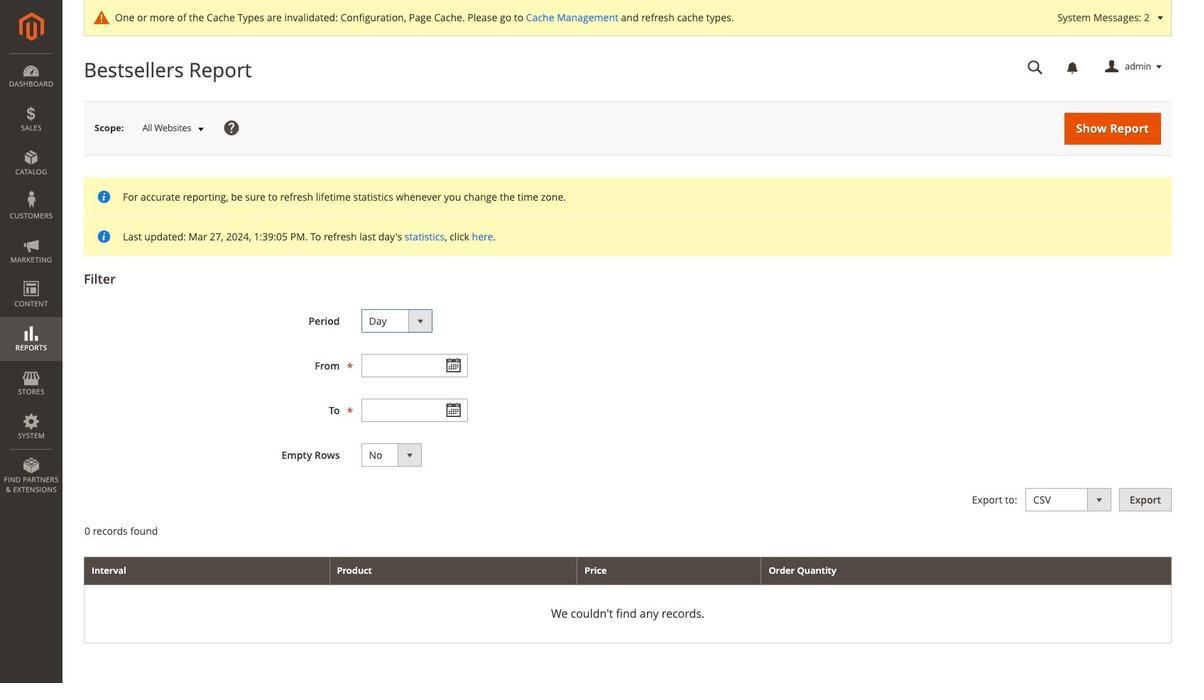 Task type: describe. For each thing, give the bounding box(es) containing it.
magento admin panel image
[[19, 12, 44, 41]]



Task type: locate. For each thing, give the bounding box(es) containing it.
menu bar
[[0, 53, 62, 502]]

None text field
[[1018, 55, 1053, 80], [361, 399, 468, 423], [1018, 55, 1053, 80], [361, 399, 468, 423]]

None text field
[[361, 354, 468, 378]]



